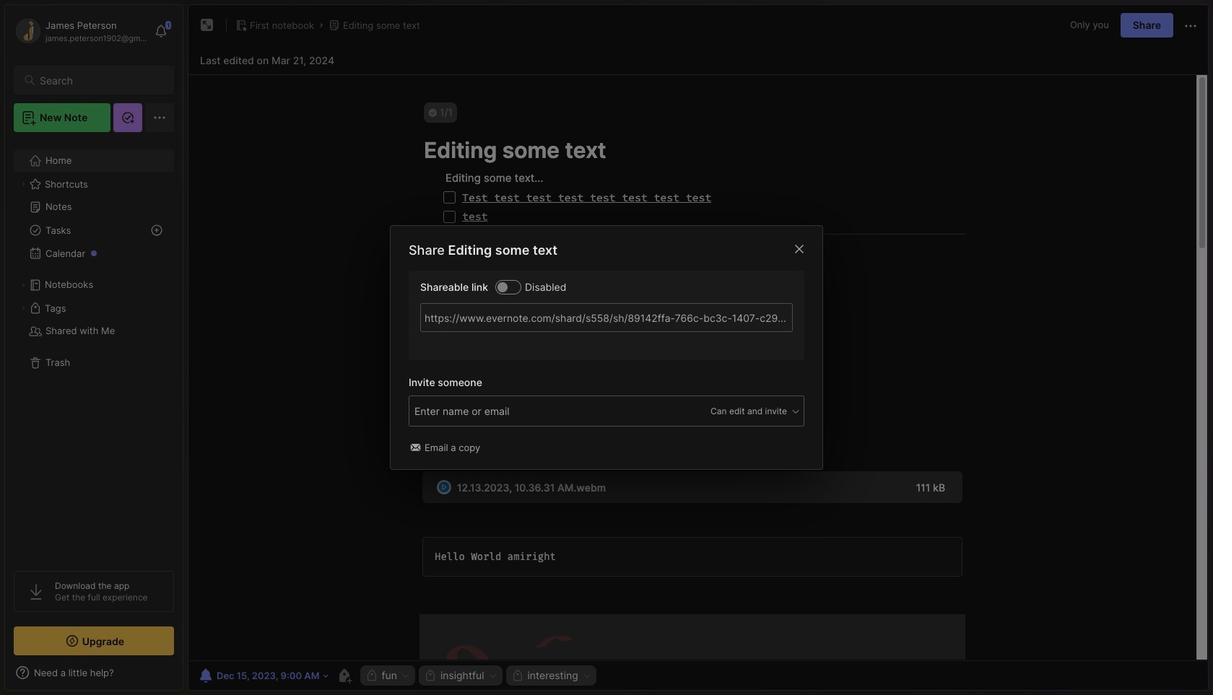 Task type: describe. For each thing, give the bounding box(es) containing it.
note window element
[[188, 4, 1210, 691]]

Search text field
[[40, 74, 161, 87]]

Shared URL text field
[[421, 303, 793, 332]]

tree inside main element
[[5, 141, 183, 559]]

add tag image
[[336, 668, 353, 685]]

expand tags image
[[19, 304, 27, 313]]

Add tag field
[[413, 404, 587, 420]]

none search field inside main element
[[40, 72, 161, 89]]

shared link switcher image
[[498, 282, 508, 292]]

expand note image
[[199, 17, 216, 34]]



Task type: vqa. For each thing, say whether or not it's contained in the screenshot.
search field in the left of the page within the MAIN element
no



Task type: locate. For each thing, give the bounding box(es) containing it.
expand notebooks image
[[19, 281, 27, 290]]

tree
[[5, 141, 183, 559]]

main element
[[0, 0, 188, 696]]

Note Editor text field
[[189, 74, 1209, 661]]

close image
[[791, 241, 809, 258]]

Select permission field
[[684, 405, 801, 418]]

None search field
[[40, 72, 161, 89]]



